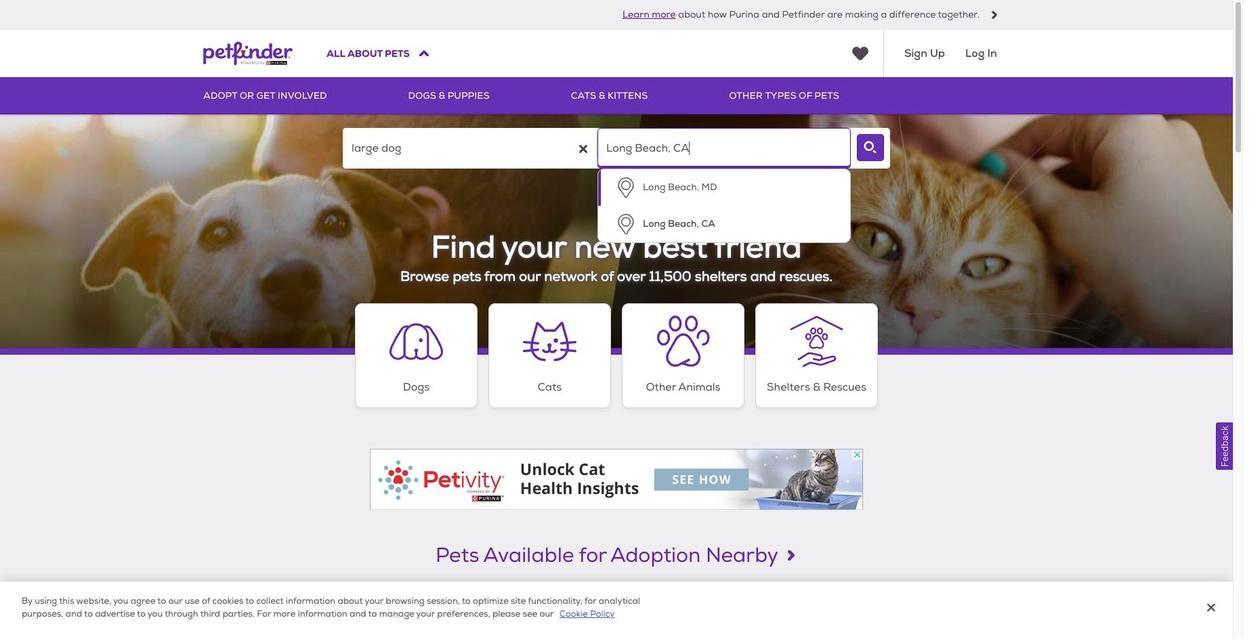 Task type: vqa. For each thing, say whether or not it's contained in the screenshot.
animal search suggestions LIST BOX
no



Task type: describe. For each thing, give the bounding box(es) containing it.
location search suggestions list box
[[598, 169, 851, 243]]

Search Terrier, Kitten, etc. text field
[[343, 128, 596, 169]]

izzy, adoptable, young female chihuahua, in los angeles, ca. image
[[203, 585, 360, 638]]

primary element
[[203, 77, 1030, 115]]

9c2b2 image
[[991, 11, 999, 19]]

Enter City, State, or ZIP text field
[[598, 128, 851, 169]]

emerson, adoptable, baby male australian shepherd & german shepherd dog, in beverly hills, ca. image
[[371, 585, 527, 638]]

favorite izzy image
[[331, 597, 348, 614]]



Task type: locate. For each thing, give the bounding box(es) containing it.
advertisement element
[[370, 449, 863, 510]]

petfinder logo image
[[203, 30, 293, 77]]

jewel, adoptable, baby female pekingese & chihuahua, in beverly hills, ca. image
[[538, 585, 695, 638]]

privacy alert dialog
[[0, 582, 1233, 638]]

favorite emerson image
[[498, 597, 515, 614]]



